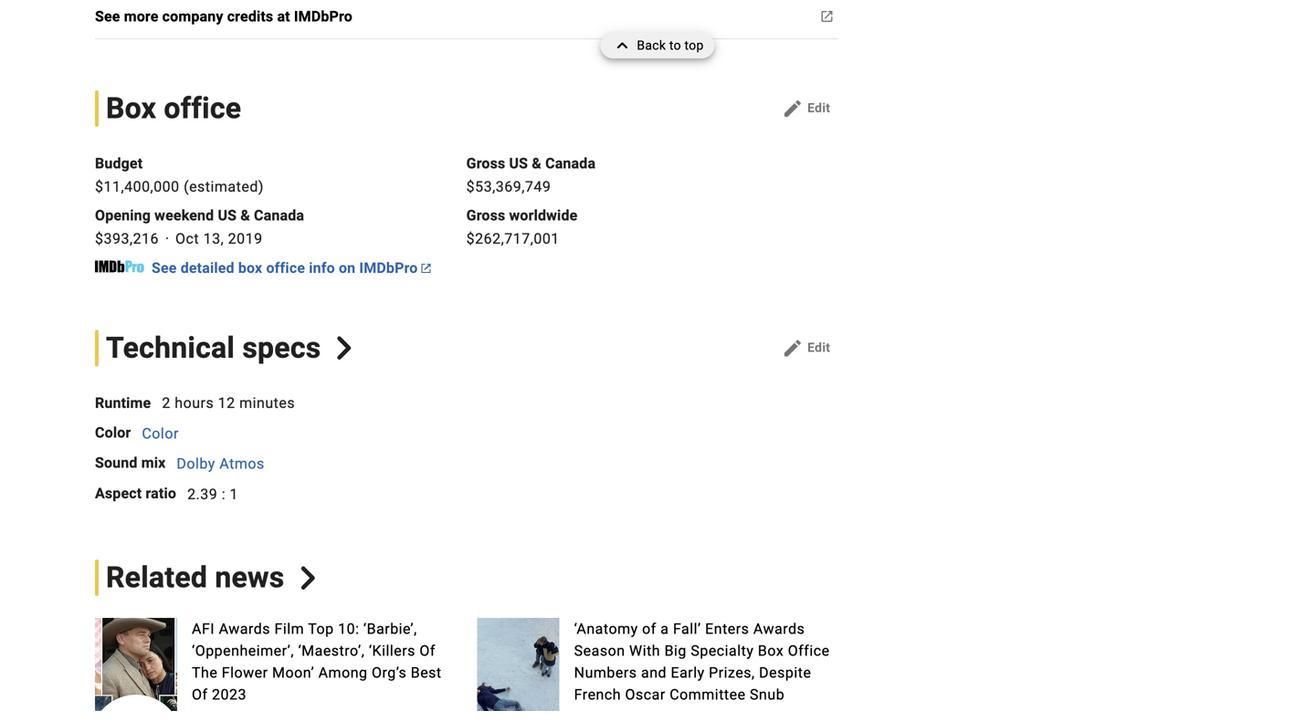 Task type: vqa. For each thing, say whether or not it's contained in the screenshot.
'Color'
yes



Task type: locate. For each thing, give the bounding box(es) containing it.
2 edit image from the top
[[782, 337, 804, 359]]

afi
[[192, 621, 215, 638]]

1 horizontal spatial office
[[266, 259, 305, 277]]

box up the budget
[[106, 91, 156, 125]]

worldwide
[[509, 207, 578, 224]]

edit image for 12
[[782, 337, 804, 359]]

chevron right inline image
[[333, 337, 356, 360], [296, 567, 320, 590]]

0 vertical spatial office
[[164, 91, 241, 125]]

edit button
[[775, 94, 838, 123], [775, 334, 838, 363]]

box office
[[106, 91, 241, 125]]

chevron right inline image up top
[[296, 567, 320, 590]]

weekend
[[155, 207, 214, 224]]

0 horizontal spatial color
[[95, 424, 131, 442]]

of
[[419, 643, 435, 660], [192, 686, 208, 704]]

1 horizontal spatial awards
[[753, 621, 805, 638]]

color up sound
[[95, 424, 131, 442]]

chevron right inline image for specs
[[333, 337, 356, 360]]

0 horizontal spatial see
[[95, 8, 120, 25]]

see more image
[[816, 5, 838, 27]]

opening
[[95, 207, 151, 224]]

& up $53,369,749
[[532, 155, 542, 172]]

& inside gross us & canada $53,369,749
[[532, 155, 542, 172]]

'anatomy
[[574, 621, 638, 638]]

0 vertical spatial box
[[106, 91, 156, 125]]

of up best at bottom left
[[419, 643, 435, 660]]

canada up worldwide on the left top of page
[[545, 155, 596, 172]]

us
[[509, 155, 528, 172], [218, 207, 237, 224]]

afi awards film top 10: 'barbie', 'oppenheimer', 'maestro', 'killers of the flower moon' among org's best of 2023 link
[[95, 618, 455, 711]]

imdbpro left launch inline image
[[359, 259, 418, 277]]

0 vertical spatial edit
[[807, 101, 830, 116]]

1 horizontal spatial imdbpro
[[359, 259, 418, 277]]

&
[[532, 155, 542, 172], [240, 207, 250, 224]]

info
[[309, 259, 335, 277]]

runtime
[[95, 394, 151, 412]]

13,
[[203, 230, 224, 247]]

2 hours 12 minutes
[[162, 394, 295, 412]]

0 horizontal spatial of
[[192, 686, 208, 704]]

moon'
[[272, 665, 314, 682]]

on
[[339, 259, 356, 277]]

prizes,
[[709, 665, 755, 682]]

imdbpro right 'at'
[[294, 8, 352, 25]]

1 edit from the top
[[807, 101, 830, 116]]

office up budget $11,400,000 (estimated)
[[164, 91, 241, 125]]

and
[[641, 665, 667, 682]]

2 edit from the top
[[807, 340, 830, 355]]

credits
[[227, 8, 273, 25]]

1 vertical spatial edit
[[807, 340, 830, 355]]

gross
[[466, 155, 505, 172], [466, 207, 505, 224]]

2 awards from the left
[[753, 621, 805, 638]]

0 vertical spatial imdbpro
[[294, 8, 352, 25]]

0 vertical spatial us
[[509, 155, 528, 172]]

gross for gross worldwide $262,717,001
[[466, 207, 505, 224]]

see for see detailed box office info on imdbpro
[[152, 259, 177, 277]]

oct
[[175, 230, 199, 247]]

0 vertical spatial of
[[419, 643, 435, 660]]

0 horizontal spatial box
[[106, 91, 156, 125]]

1 vertical spatial gross
[[466, 207, 505, 224]]

0 horizontal spatial us
[[218, 207, 237, 224]]

french
[[574, 686, 621, 704]]

1 edit button from the top
[[775, 94, 838, 123]]

$11,400,000
[[95, 178, 180, 195]]

see inside button
[[95, 8, 120, 25]]

1 vertical spatial chevron right inline image
[[296, 567, 320, 590]]

atmos
[[219, 455, 265, 472]]

0 vertical spatial canada
[[545, 155, 596, 172]]

1 vertical spatial canada
[[254, 207, 304, 224]]

1 horizontal spatial canada
[[545, 155, 596, 172]]

aspect ratio
[[95, 485, 176, 502]]

color
[[95, 424, 131, 442], [142, 425, 179, 442]]

1 horizontal spatial &
[[532, 155, 542, 172]]

edit
[[807, 101, 830, 116], [807, 340, 830, 355]]

see down oct
[[152, 259, 177, 277]]

sound mix
[[95, 455, 166, 472]]

0 vertical spatial &
[[532, 155, 542, 172]]

us up $53,369,749
[[509, 155, 528, 172]]

detailed
[[181, 259, 234, 277]]

awards up 'oppenheimer',
[[219, 621, 270, 638]]

1 vertical spatial &
[[240, 207, 250, 224]]

canada
[[545, 155, 596, 172], [254, 207, 304, 224]]

1 vertical spatial imdbpro
[[359, 259, 418, 277]]

expand less image
[[611, 33, 637, 58]]

1 awards from the left
[[219, 621, 270, 638]]

chevron right inline image right specs
[[333, 337, 356, 360]]

enters
[[705, 621, 749, 638]]

snub
[[750, 686, 785, 704]]

chevron right inline image inside related news link
[[296, 567, 320, 590]]

chevron right inline image inside "technical specs" link
[[333, 337, 356, 360]]

0 vertical spatial chevron right inline image
[[333, 337, 356, 360]]

1 horizontal spatial chevron right inline image
[[333, 337, 356, 360]]

0 vertical spatial see
[[95, 8, 120, 25]]

1 edit image from the top
[[782, 98, 804, 119]]

0 horizontal spatial chevron right inline image
[[296, 567, 320, 590]]

the
[[192, 665, 218, 682]]

committee
[[670, 686, 746, 704]]

gross worldwide $262,717,001
[[466, 207, 578, 247]]

0 vertical spatial gross
[[466, 155, 505, 172]]

office
[[164, 91, 241, 125], [266, 259, 305, 277]]

1 gross from the top
[[466, 155, 505, 172]]

0 vertical spatial edit button
[[775, 94, 838, 123]]

1 horizontal spatial color
[[142, 425, 179, 442]]

gross inside gross us & canada $53,369,749
[[466, 155, 505, 172]]

0 horizontal spatial awards
[[219, 621, 270, 638]]

back
[[637, 38, 666, 53]]

gross inside gross worldwide $262,717,001
[[466, 207, 505, 224]]

& up 2019
[[240, 207, 250, 224]]

2019
[[228, 230, 263, 247]]

see left more
[[95, 8, 120, 25]]

related news link
[[95, 560, 320, 596]]

more
[[124, 8, 158, 25]]

0 horizontal spatial imdbpro
[[294, 8, 352, 25]]

minutes
[[239, 394, 295, 412]]

afi awards film top 10: 'barbie', 'oppenheimer', 'maestro', 'killers of the flower moon' among org's best of 2023 image
[[95, 618, 177, 711]]

color up mix
[[142, 425, 179, 442]]

1 vertical spatial box
[[758, 643, 784, 660]]

us up the oct 13, 2019
[[218, 207, 237, 224]]

company
[[162, 8, 223, 25]]

awards
[[219, 621, 270, 638], [753, 621, 805, 638]]

2 gross from the top
[[466, 207, 505, 224]]

1 vertical spatial of
[[192, 686, 208, 704]]

2.39 : 1
[[187, 486, 238, 503]]

$262,717,001
[[466, 230, 560, 247]]

edit image
[[782, 98, 804, 119], [782, 337, 804, 359]]

top
[[308, 621, 334, 638]]

1 horizontal spatial see
[[152, 259, 177, 277]]

of down the
[[192, 686, 208, 704]]

dolby atmos
[[177, 455, 265, 472]]

mix
[[141, 455, 166, 472]]

awards inside 'anatomy of a fall' enters awards season with big specialty box office numbers and early prizes, despite french oscar committee snub
[[753, 621, 805, 638]]

a
[[661, 621, 669, 638]]

gross up $262,717,001
[[466, 207, 505, 224]]

see detailed box office info on imdbpro
[[152, 259, 418, 277]]

box
[[106, 91, 156, 125], [758, 643, 784, 660]]

0 horizontal spatial office
[[164, 91, 241, 125]]

us inside gross us & canada $53,369,749
[[509, 155, 528, 172]]

'anatomy of a fall' enters awards season with big specialty box office numbers and early prizes, despite french oscar committee snub image
[[477, 618, 560, 711]]

1 vertical spatial see
[[152, 259, 177, 277]]

0 vertical spatial edit image
[[782, 98, 804, 119]]

1 horizontal spatial us
[[509, 155, 528, 172]]

afi awards film top 10: 'barbie', 'oppenheimer', 'maestro', 'killers of the flower moon' among org's best of 2023
[[192, 621, 442, 704]]

film
[[274, 621, 304, 638]]

gross up $53,369,749
[[466, 155, 505, 172]]

1 vertical spatial edit button
[[775, 334, 838, 363]]

2 edit button from the top
[[775, 334, 838, 363]]

0 horizontal spatial canada
[[254, 207, 304, 224]]

oct 13, 2019
[[175, 230, 263, 247]]

dolby atmos button
[[177, 455, 265, 472]]

10:
[[338, 621, 359, 638]]

budget $11,400,000 (estimated)
[[95, 155, 264, 195]]

box up despite
[[758, 643, 784, 660]]

aspect
[[95, 485, 142, 502]]

1 vertical spatial edit image
[[782, 337, 804, 359]]

edit image for gross us & canada $53,369,749
[[782, 98, 804, 119]]

1 horizontal spatial box
[[758, 643, 784, 660]]

canada up 2019
[[254, 207, 304, 224]]

office right 'box'
[[266, 259, 305, 277]]

awards up office
[[753, 621, 805, 638]]



Task type: describe. For each thing, give the bounding box(es) containing it.
flower
[[222, 665, 268, 682]]

of
[[642, 621, 656, 638]]

'maestro',
[[298, 643, 365, 660]]

dolby
[[177, 455, 215, 472]]

season
[[574, 643, 625, 660]]

see more company credits at imdbpro button
[[95, 5, 363, 27]]

technical
[[106, 331, 235, 365]]

'oppenheimer',
[[192, 643, 294, 660]]

imdbpro inside button
[[294, 8, 352, 25]]

0 horizontal spatial &
[[240, 207, 250, 224]]

numbers
[[574, 665, 637, 682]]

early
[[671, 665, 705, 682]]

technical specs
[[106, 331, 321, 365]]

1 horizontal spatial of
[[419, 643, 435, 660]]

'anatomy of a fall' enters awards season with big specialty box office numbers and early prizes, despite french oscar committee snub
[[574, 621, 830, 704]]

box inside 'anatomy of a fall' enters awards season with big specialty box office numbers and early prizes, despite french oscar committee snub
[[758, 643, 784, 660]]

news
[[215, 561, 284, 595]]

1 vertical spatial office
[[266, 259, 305, 277]]

see detailed box office info on imdbpro button
[[152, 259, 431, 277]]

gross for gross us & canada $53,369,749
[[466, 155, 505, 172]]

budget
[[95, 155, 143, 172]]

sound
[[95, 455, 137, 472]]

gross us & canada $53,369,749
[[466, 155, 596, 195]]

awards inside afi awards film top 10: 'barbie', 'oppenheimer', 'maestro', 'killers of the flower moon' among org's best of 2023
[[219, 621, 270, 638]]

among
[[318, 665, 368, 682]]

to
[[669, 38, 681, 53]]

specialty
[[691, 643, 754, 660]]

edit for gross us & canada $53,369,749
[[807, 101, 830, 116]]

best
[[411, 665, 442, 682]]

chevron right inline image for news
[[296, 567, 320, 590]]

back to top button
[[600, 33, 715, 58]]

'barbie',
[[363, 621, 417, 638]]

2
[[162, 394, 171, 412]]

2023
[[212, 686, 247, 704]]

related
[[106, 561, 207, 595]]

ratio
[[146, 485, 176, 502]]

org's
[[372, 665, 407, 682]]

back to top
[[637, 38, 704, 53]]

edit button for 12
[[775, 334, 838, 363]]

1 vertical spatial us
[[218, 207, 237, 224]]

color button
[[142, 425, 179, 442]]

edit button for gross us & canada $53,369,749
[[775, 94, 838, 123]]

$393,216
[[95, 230, 159, 247]]

despite
[[759, 665, 811, 682]]

1
[[230, 486, 238, 503]]

12
[[218, 394, 235, 412]]

box
[[238, 259, 262, 277]]

top
[[685, 38, 704, 53]]

opening weekend us & canada
[[95, 207, 304, 224]]

'anatomy of a fall' enters awards season with big specialty box office numbers and early prizes, despite french oscar committee snub link
[[477, 618, 838, 711]]

canada inside gross us & canada $53,369,749
[[545, 155, 596, 172]]

big
[[664, 643, 687, 660]]

launch inline image
[[421, 264, 431, 273]]

specs
[[242, 331, 321, 365]]

see for see more company credits at imdbpro
[[95, 8, 120, 25]]

2.39
[[187, 486, 218, 503]]

edit for 12
[[807, 340, 830, 355]]

$53,369,749
[[466, 178, 551, 195]]

oscar
[[625, 686, 666, 704]]

see more company credits at imdbpro
[[95, 8, 352, 25]]

'killers
[[369, 643, 415, 660]]

:
[[222, 486, 226, 503]]

(estimated)
[[184, 178, 264, 195]]

with
[[629, 643, 660, 660]]

office
[[788, 643, 830, 660]]

related news
[[106, 561, 284, 595]]

technical specs link
[[95, 330, 356, 367]]

fall'
[[673, 621, 701, 638]]

hours
[[175, 394, 214, 412]]

at
[[277, 8, 290, 25]]



